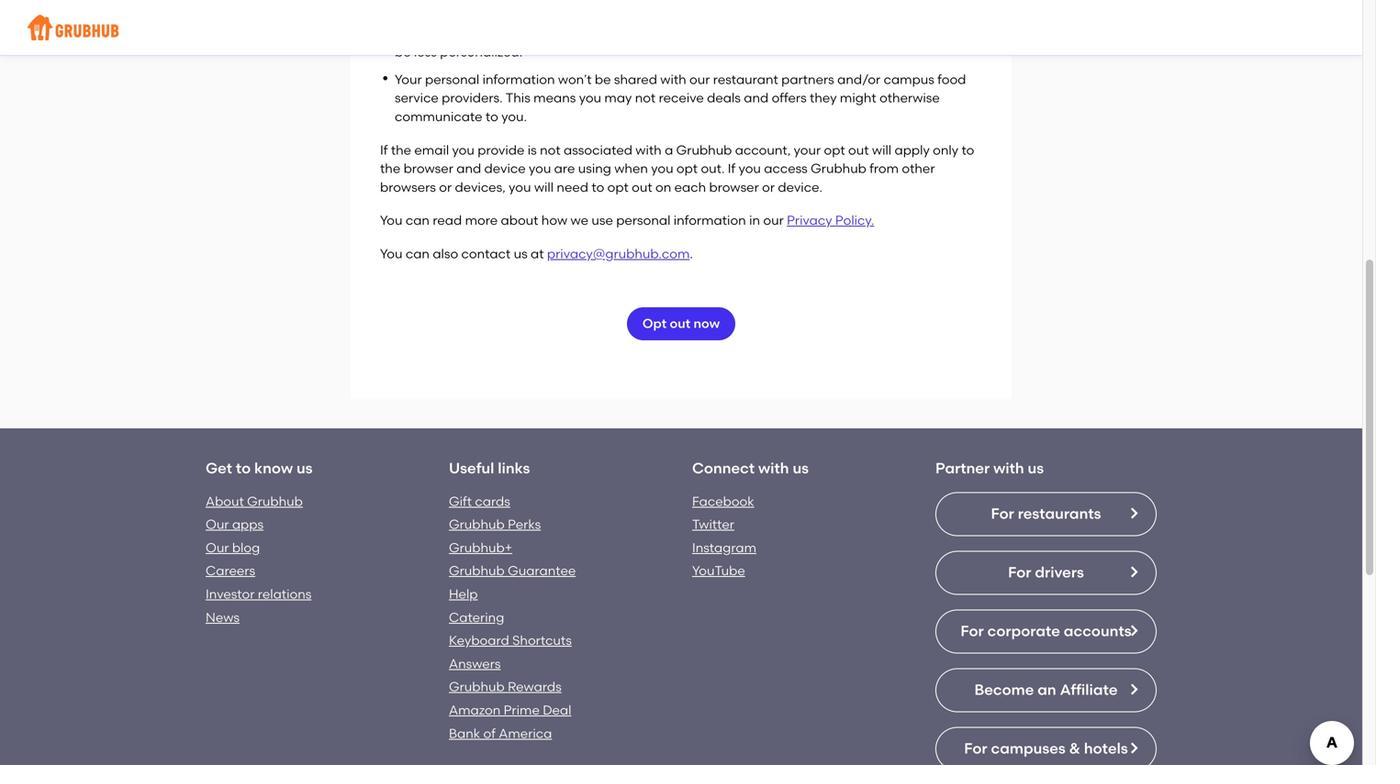 Task type: vqa. For each thing, say whether or not it's contained in the screenshot.
"You don't have any recent orders." on the top
no



Task type: locate. For each thing, give the bounding box(es) containing it.
you for you can read more about how we use personal information in our privacy policy.
[[380, 213, 403, 228]]

offers inside the your personal information won't be shared with our restaurant partners and/or campus food service providers. this means you may not receive deals and offers they might otherwise communicate to you.
[[772, 90, 807, 106]]

but
[[908, 26, 929, 41]]

2 our from the top
[[206, 540, 229, 556]]

1 horizontal spatial browser
[[709, 179, 759, 195]]

communicate
[[395, 109, 483, 124]]

our up careers
[[206, 540, 229, 556]]

0 horizontal spatial information
[[483, 72, 555, 87]]

answers
[[449, 657, 501, 672]]

1 vertical spatial receive
[[659, 90, 704, 106]]

when
[[615, 161, 648, 176]]

how
[[542, 213, 568, 228]]

bank
[[449, 726, 480, 742]]

0 horizontal spatial not
[[540, 142, 561, 158]]

0 horizontal spatial on
[[524, 26, 540, 41]]

information up this
[[483, 72, 555, 87]]

right image inside for campuses & hotels link
[[1127, 741, 1142, 756]]

0 horizontal spatial may
[[605, 90, 632, 106]]

deals
[[707, 90, 741, 106]]

you down advertising on the top of page
[[683, 26, 706, 41]]

if the email you provide is not associated with a grubhub account, your opt out will apply only to the browser and device you are using when you opt out. if you access grubhub from other browsers or devices, you will need to opt out on each browser or device.
[[380, 142, 975, 195]]

right image for become an affiliate
[[1127, 683, 1142, 697]]

0 vertical spatial our
[[206, 517, 229, 533]]

with left a
[[636, 142, 662, 158]]

to
[[486, 109, 499, 124], [962, 142, 975, 158], [592, 179, 605, 195], [236, 459, 251, 477]]

will up food
[[962, 26, 982, 41]]

also
[[433, 246, 458, 262]]

you
[[683, 26, 706, 41], [380, 213, 403, 228], [380, 246, 403, 262]]

you left also
[[380, 246, 403, 262]]

on left each
[[656, 179, 672, 195]]

the up browsers
[[380, 161, 401, 176]]

privacy@grubhub.com link
[[547, 246, 690, 262]]

1 horizontal spatial they
[[932, 26, 959, 41]]

1 horizontal spatial if
[[728, 161, 736, 176]]

for left campuses
[[965, 740, 988, 758]]

our
[[206, 517, 229, 533], [206, 540, 229, 556]]

with right partner at the right of the page
[[994, 459, 1025, 477]]

associated
[[564, 142, 633, 158]]

2 can from the top
[[406, 246, 430, 262]]

0 horizontal spatial receive
[[659, 90, 704, 106]]

your
[[794, 142, 821, 158]]

1 horizontal spatial on
[[656, 179, 672, 195]]

partners down ads
[[782, 72, 835, 87]]

will up the still
[[736, 7, 756, 22]]

you inside the your personal information won't be shared with our restaurant partners and/or campus food service providers. this means you may not receive deals and offers they might otherwise communicate to you.
[[579, 90, 602, 106]]

receive inside once you opt out, we'll disable cookies set by advertising partners and social media companies that could be considered "selling," and you will no longer receive personalized offers from grubhub on those sites or services. you may still see ads from grubhub, but they will be less personalized.
[[820, 7, 866, 22]]

connect with us
[[693, 459, 809, 477]]

can left also
[[406, 246, 430, 262]]

to right get
[[236, 459, 251, 477]]

use
[[592, 213, 613, 228]]

1 horizontal spatial our
[[764, 213, 784, 228]]

from
[[433, 26, 462, 41], [813, 26, 843, 41], [870, 161, 899, 176]]

opt up that
[[458, 0, 479, 4]]

2 vertical spatial out
[[670, 316, 691, 332]]

4 right image from the top
[[1127, 741, 1142, 756]]

be left "less"
[[395, 44, 411, 60]]

1 horizontal spatial offers
[[772, 90, 807, 106]]

be inside the your personal information won't be shared with our restaurant partners and/or campus food service providers. this means you may not receive deals and offers they might otherwise communicate to you.
[[595, 72, 611, 87]]

grubhub down the answers link
[[449, 680, 505, 695]]

2 vertical spatial be
[[595, 72, 611, 87]]

receive left deals
[[659, 90, 704, 106]]

with right "shared"
[[661, 72, 687, 87]]

grubhub up personalized.
[[465, 26, 521, 41]]

0 vertical spatial information
[[483, 72, 555, 87]]

1 vertical spatial you
[[380, 213, 403, 228]]

browser
[[404, 161, 454, 176], [709, 179, 759, 195]]

right image inside for corporate accounts link
[[1127, 624, 1142, 639]]

not
[[635, 90, 656, 106], [540, 142, 561, 158]]

0 vertical spatial the
[[391, 142, 412, 158]]

0 vertical spatial may
[[709, 26, 737, 41]]

2 horizontal spatial from
[[870, 161, 899, 176]]

1 horizontal spatial personal
[[616, 213, 671, 228]]

or right sites
[[612, 26, 624, 41]]

facebook link
[[693, 494, 755, 510]]

1 horizontal spatial may
[[709, 26, 737, 41]]

need
[[557, 179, 589, 195]]

they inside the your personal information won't be shared with our restaurant partners and/or campus food service providers. this means you may not receive deals and offers they might otherwise communicate to you.
[[810, 90, 837, 106]]

for restaurants
[[991, 505, 1102, 523]]

you down won't
[[579, 90, 602, 106]]

to down using
[[592, 179, 605, 195]]

drivers
[[1035, 564, 1085, 582]]

offers down restaurant on the right top
[[772, 90, 807, 106]]

0 horizontal spatial if
[[380, 142, 388, 158]]

our down the about in the bottom of the page
[[206, 517, 229, 533]]

or down access in the top right of the page
[[762, 179, 775, 195]]

you for you can also contact us at privacy@grubhub.com .
[[380, 246, 403, 262]]

may inside once you opt out, we'll disable cookies set by advertising partners and social media companies that could be considered "selling," and you will no longer receive personalized offers from grubhub on those sites or services. you may still see ads from grubhub, but they will be less personalized.
[[709, 26, 737, 41]]

the left email
[[391, 142, 412, 158]]

can for also
[[406, 246, 430, 262]]

out right your
[[849, 142, 869, 158]]

will left the need
[[534, 179, 554, 195]]

for left corporate
[[961, 623, 984, 641]]

information up . on the right top of page
[[674, 213, 746, 228]]

grubhub logo image
[[28, 9, 119, 46]]

still
[[740, 26, 760, 41]]

partners up 'no'
[[750, 0, 803, 4]]

grubhub down your
[[811, 161, 867, 176]]

0 vertical spatial on
[[524, 26, 540, 41]]

for for for drivers
[[1009, 564, 1032, 582]]

we
[[571, 213, 589, 228]]

from down apply
[[870, 161, 899, 176]]

you right email
[[452, 142, 475, 158]]

may down "shared"
[[605, 90, 632, 106]]

0 horizontal spatial our
[[690, 72, 710, 87]]

shared
[[614, 72, 658, 87]]

instagram
[[693, 540, 757, 556]]

&
[[1070, 740, 1081, 758]]

0 vertical spatial personal
[[425, 72, 480, 87]]

our inside the your personal information won't be shared with our restaurant partners and/or campus food service providers. this means you may not receive deals and offers they might otherwise communicate to you.
[[690, 72, 710, 87]]

amazon
[[449, 703, 501, 719]]

you down browsers
[[380, 213, 403, 228]]

opt out now
[[643, 316, 720, 332]]

may left the still
[[709, 26, 737, 41]]

policy.
[[836, 213, 875, 228]]

personal inside the your personal information won't be shared with our restaurant partners and/or campus food service providers. this means you may not receive deals and offers they might otherwise communicate to you.
[[425, 72, 480, 87]]

out down when
[[632, 179, 653, 195]]

and/or
[[838, 72, 881, 87]]

you down account,
[[739, 161, 761, 176]]

opt
[[643, 316, 667, 332]]

1 vertical spatial they
[[810, 90, 837, 106]]

not right is
[[540, 142, 561, 158]]

browser down email
[[404, 161, 454, 176]]

our right in
[[764, 213, 784, 228]]

rewards
[[508, 680, 562, 695]]

keyboard shortcuts link
[[449, 633, 572, 649]]

more
[[465, 213, 498, 228]]

campus
[[884, 72, 935, 87]]

3 right image from the top
[[1127, 683, 1142, 697]]

opt down when
[[608, 179, 629, 195]]

for campuses & hotels
[[965, 740, 1129, 758]]

right image inside the 'for drivers' link
[[1127, 565, 1142, 580]]

2 right image from the top
[[1127, 624, 1142, 639]]

set
[[638, 0, 657, 4]]

your
[[395, 72, 422, 87]]

out right opt
[[670, 316, 691, 332]]

using
[[578, 161, 612, 176]]

personal up providers.
[[425, 72, 480, 87]]

receive down social
[[820, 7, 866, 22]]

1 vertical spatial partners
[[782, 72, 835, 87]]

0 horizontal spatial be
[[395, 44, 411, 60]]

once you opt out, we'll disable cookies set by advertising partners and social media companies that could be considered "selling," and you will no longer receive personalized offers from grubhub on those sites or services. you may still see ads from grubhub, but they will be less personalized.
[[395, 0, 982, 60]]

0 horizontal spatial out
[[632, 179, 653, 195]]

help link
[[449, 587, 478, 602]]

0 vertical spatial not
[[635, 90, 656, 106]]

and down advertising on the top of page
[[683, 7, 708, 22]]

for corporate accounts
[[961, 623, 1132, 641]]

they right the but
[[932, 26, 959, 41]]

you inside once you opt out, we'll disable cookies set by advertising partners and social media companies that could be considered "selling," and you will no longer receive personalized offers from grubhub on those sites or services. you may still see ads from grubhub, but they will be less personalized.
[[683, 26, 706, 41]]

0 vertical spatial offers
[[395, 26, 430, 41]]

1 horizontal spatial receive
[[820, 7, 866, 22]]

1 vertical spatial offers
[[772, 90, 807, 106]]

0 vertical spatial can
[[406, 213, 430, 228]]

from inside 'if the email you provide is not associated with a grubhub account, your opt out will apply only to the browser and device you are using when you opt out. if you access grubhub from other browsers or devices, you will need to opt out on each browser or device.'
[[870, 161, 899, 176]]

0 vertical spatial if
[[380, 142, 388, 158]]

youtube link
[[693, 564, 746, 579]]

0 vertical spatial browser
[[404, 161, 454, 176]]

0 horizontal spatial or
[[439, 179, 452, 195]]

browser down the out.
[[709, 179, 759, 195]]

only
[[933, 142, 959, 158]]

0 horizontal spatial personal
[[425, 72, 480, 87]]

not down "shared"
[[635, 90, 656, 106]]

be right won't
[[595, 72, 611, 87]]

1 horizontal spatial out
[[670, 316, 691, 332]]

if up browsers
[[380, 142, 388, 158]]

1 vertical spatial information
[[674, 213, 746, 228]]

1 horizontal spatial not
[[635, 90, 656, 106]]

blog
[[232, 540, 260, 556]]

privacy
[[787, 213, 833, 228]]

0 vertical spatial our
[[690, 72, 710, 87]]

you can read more about how we use personal information in our privacy policy.
[[380, 213, 875, 228]]

might
[[840, 90, 877, 106]]

and down restaurant on the right top
[[744, 90, 769, 106]]

not inside the your personal information won't be shared with our restaurant partners and/or campus food service providers. this means you may not receive deals and offers they might otherwise communicate to you.
[[635, 90, 656, 106]]

1 can from the top
[[406, 213, 430, 228]]

right image inside the become an affiliate 'link'
[[1127, 683, 1142, 697]]

grubhub rewards link
[[449, 680, 562, 695]]

offers up "less"
[[395, 26, 430, 41]]

0 horizontal spatial they
[[810, 90, 837, 106]]

not inside 'if the email you provide is not associated with a grubhub account, your opt out will apply only to the browser and device you are using when you opt out. if you access grubhub from other browsers or devices, you will need to opt out on each browser or device.'
[[540, 142, 561, 158]]

opt up each
[[677, 161, 698, 176]]

1 vertical spatial be
[[395, 44, 411, 60]]

on down could in the left top of the page
[[524, 26, 540, 41]]

may
[[709, 26, 737, 41], [605, 90, 632, 106]]

on inside once you opt out, we'll disable cookies set by advertising partners and social media companies that could be considered "selling," and you will no longer receive personalized offers from grubhub on those sites or services. you may still see ads from grubhub, but they will be less personalized.
[[524, 26, 540, 41]]

1 vertical spatial if
[[728, 161, 736, 176]]

to inside the your personal information won't be shared with our restaurant partners and/or campus food service providers. this means you may not receive deals and offers they might otherwise communicate to you.
[[486, 109, 499, 124]]

if right the out.
[[728, 161, 736, 176]]

and
[[806, 0, 831, 4], [683, 7, 708, 22], [744, 90, 769, 106], [457, 161, 481, 176]]

2 vertical spatial you
[[380, 246, 403, 262]]

for down the partner with us
[[991, 505, 1015, 523]]

1 vertical spatial not
[[540, 142, 561, 158]]

1 horizontal spatial be
[[535, 7, 551, 22]]

with inside 'if the email you provide is not associated with a grubhub account, your opt out will apply only to the browser and device you are using when you opt out. if you access grubhub from other browsers or devices, you will need to opt out on each browser or device.'
[[636, 142, 662, 158]]

0 horizontal spatial offers
[[395, 26, 430, 41]]

1 our from the top
[[206, 517, 229, 533]]

providers.
[[442, 90, 503, 106]]

be down disable
[[535, 7, 551, 22]]

right image
[[1127, 565, 1142, 580], [1127, 624, 1142, 639], [1127, 683, 1142, 697], [1127, 741, 1142, 756]]

grubhub down gift cards "link"
[[449, 517, 505, 533]]

can left read
[[406, 213, 430, 228]]

0 vertical spatial partners
[[750, 0, 803, 4]]

our up deals
[[690, 72, 710, 87]]

1 vertical spatial can
[[406, 246, 430, 262]]

and up devices,
[[457, 161, 481, 176]]

1 right image from the top
[[1127, 565, 1142, 580]]

you down advertising on the top of page
[[711, 7, 733, 22]]

grubhub
[[465, 26, 521, 41], [677, 142, 732, 158], [811, 161, 867, 176], [247, 494, 303, 510], [449, 517, 505, 533], [449, 564, 505, 579], [449, 680, 505, 695]]

this
[[506, 90, 531, 106]]

0 vertical spatial you
[[683, 26, 706, 41]]

2 horizontal spatial be
[[595, 72, 611, 87]]

2 horizontal spatial out
[[849, 142, 869, 158]]

read
[[433, 213, 462, 228]]

1 horizontal spatial or
[[612, 26, 624, 41]]

1 vertical spatial our
[[206, 540, 229, 556]]

with right the connect
[[759, 459, 789, 477]]

will
[[736, 7, 756, 22], [962, 26, 982, 41], [872, 142, 892, 158], [534, 179, 554, 195]]

1 vertical spatial personal
[[616, 213, 671, 228]]

.
[[690, 246, 693, 262]]

you up companies
[[432, 0, 454, 4]]

for left drivers
[[1009, 564, 1032, 582]]

to left you.
[[486, 109, 499, 124]]

1 vertical spatial on
[[656, 179, 672, 195]]

or up read
[[439, 179, 452, 195]]

facebook twitter instagram youtube
[[693, 494, 757, 579]]

0 vertical spatial receive
[[820, 7, 866, 22]]

0 vertical spatial they
[[932, 26, 959, 41]]

out inside button
[[670, 316, 691, 332]]

us right know
[[297, 459, 313, 477]]

personal right the use at the top left
[[616, 213, 671, 228]]

can for read
[[406, 213, 430, 228]]

grubhub down know
[[247, 494, 303, 510]]

1 vertical spatial may
[[605, 90, 632, 106]]

partners
[[750, 0, 803, 4], [782, 72, 835, 87]]

you.
[[502, 109, 527, 124]]

can
[[406, 213, 430, 228], [406, 246, 430, 262]]

from right ads
[[813, 26, 843, 41]]

from down companies
[[433, 26, 462, 41]]

useful
[[449, 459, 494, 477]]

they left might
[[810, 90, 837, 106]]

out
[[849, 142, 869, 158], [632, 179, 653, 195], [670, 316, 691, 332]]



Task type: describe. For each thing, give the bounding box(es) containing it.
shortcuts
[[513, 633, 572, 649]]

answers link
[[449, 657, 501, 672]]

with inside the your personal information won't be shared with our restaurant partners and/or campus food service providers. this means you may not receive deals and offers they might otherwise communicate to you.
[[661, 72, 687, 87]]

affiliate
[[1060, 682, 1118, 700]]

you down device
[[509, 179, 531, 195]]

means
[[534, 90, 576, 106]]

and inside the your personal information won't be shared with our restaurant partners and/or campus food service providers. this means you may not receive deals and offers they might otherwise communicate to you.
[[744, 90, 769, 106]]

america
[[499, 726, 552, 742]]

twitter link
[[693, 517, 735, 533]]

1 vertical spatial out
[[632, 179, 653, 195]]

grubhub inside about grubhub our apps our                                     blog careers investor                                     relations news
[[247, 494, 303, 510]]

know
[[254, 459, 293, 477]]

opt inside once you opt out, we'll disable cookies set by advertising partners and social media companies that could be considered "selling," and you will no longer receive personalized offers from grubhub on those sites or services. you may still see ads from grubhub, but they will be less personalized.
[[458, 0, 479, 4]]

we'll
[[509, 0, 536, 4]]

those
[[543, 26, 578, 41]]

restaurants
[[1018, 505, 1102, 523]]

right image for for drivers
[[1127, 565, 1142, 580]]

1 vertical spatial the
[[380, 161, 401, 176]]

you down is
[[529, 161, 551, 176]]

opt right your
[[824, 142, 846, 158]]

right image for for corporate accounts
[[1127, 624, 1142, 639]]

instagram link
[[693, 540, 757, 556]]

for restaurants link
[[936, 493, 1157, 537]]

are
[[554, 161, 575, 176]]

1 horizontal spatial information
[[674, 213, 746, 228]]

become an affiliate link
[[936, 669, 1157, 713]]

about grubhub our apps our                                     blog careers investor                                     relations news
[[206, 494, 312, 626]]

social
[[834, 0, 871, 4]]

cards
[[475, 494, 511, 510]]

right image
[[1127, 506, 1142, 521]]

will left apply
[[872, 142, 892, 158]]

0 vertical spatial be
[[535, 7, 551, 22]]

gift cards link
[[449, 494, 511, 510]]

0 horizontal spatial browser
[[404, 161, 454, 176]]

1 vertical spatial our
[[764, 213, 784, 228]]

investor                                     relations link
[[206, 587, 312, 602]]

at
[[531, 246, 544, 262]]

they inside once you opt out, we'll disable cookies set by advertising partners and social media companies that could be considered "selling," and you will no longer receive personalized offers from grubhub on those sites or services. you may still see ads from grubhub, but they will be less personalized.
[[932, 26, 959, 41]]

by
[[660, 0, 675, 4]]

investor
[[206, 587, 255, 602]]

grubhub guarantee link
[[449, 564, 576, 579]]

grubhub down grubhub+
[[449, 564, 505, 579]]

grubhub+ link
[[449, 540, 513, 556]]

personalized
[[869, 7, 948, 22]]

and up longer
[[806, 0, 831, 4]]

bank of america link
[[449, 726, 552, 742]]

become an affiliate
[[975, 682, 1118, 700]]

useful links
[[449, 459, 530, 477]]

won't
[[558, 72, 592, 87]]

on inside 'if the email you provide is not associated with a grubhub account, your opt out will apply only to the browser and device you are using when you opt out. if you access grubhub from other browsers or devices, you will need to opt out on each browser or device.'
[[656, 179, 672, 195]]

device
[[485, 161, 526, 176]]

ads
[[787, 26, 810, 41]]

partners inside the your personal information won't be shared with our restaurant partners and/or campus food service providers. this means you may not receive deals and offers they might otherwise communicate to you.
[[782, 72, 835, 87]]

otherwise
[[880, 90, 940, 106]]

and inside 'if the email you provide is not associated with a grubhub account, your opt out will apply only to the browser and device you are using when you opt out. if you access grubhub from other browsers or devices, you will need to opt out on each browser or device.'
[[457, 161, 481, 176]]

partners inside once you opt out, we'll disable cookies set by advertising partners and social media companies that could be considered "selling," and you will no longer receive personalized offers from grubhub on those sites or services. you may still see ads from grubhub, but they will be less personalized.
[[750, 0, 803, 4]]

news
[[206, 610, 240, 626]]

once
[[395, 0, 429, 4]]

devices,
[[455, 179, 506, 195]]

us right the connect
[[793, 459, 809, 477]]

2 horizontal spatial or
[[762, 179, 775, 195]]

links
[[498, 459, 530, 477]]

gift
[[449, 494, 472, 510]]

become
[[975, 682, 1035, 700]]

you can also contact us at privacy@grubhub.com .
[[380, 246, 693, 262]]

right image for for campuses & hotels
[[1127, 741, 1142, 756]]

food
[[938, 72, 967, 87]]

perks
[[508, 517, 541, 533]]

service
[[395, 90, 439, 106]]

prime
[[504, 703, 540, 719]]

less
[[414, 44, 437, 60]]

guarantee
[[508, 564, 576, 579]]

for for for campuses & hotels
[[965, 740, 988, 758]]

disable
[[539, 0, 584, 4]]

about
[[206, 494, 244, 510]]

now
[[694, 316, 720, 332]]

receive inside the your personal information won't be shared with our restaurant partners and/or campus food service providers. this means you may not receive deals and offers they might otherwise communicate to you.
[[659, 90, 704, 106]]

careers
[[206, 564, 255, 579]]

1 horizontal spatial from
[[813, 26, 843, 41]]

for corporate accounts link
[[936, 610, 1157, 654]]

grubhub up the out.
[[677, 142, 732, 158]]

hotels
[[1085, 740, 1129, 758]]

relations
[[258, 587, 312, 602]]

an
[[1038, 682, 1057, 700]]

contact
[[462, 246, 511, 262]]

youtube
[[693, 564, 746, 579]]

a
[[665, 142, 674, 158]]

for for for restaurants
[[991, 505, 1015, 523]]

information inside the your personal information won't be shared with our restaurant partners and/or campus food service providers. this means you may not receive deals and offers they might otherwise communicate to you.
[[483, 72, 555, 87]]

may inside the your personal information won't be shared with our restaurant partners and/or campus food service providers. this means you may not receive deals and offers they might otherwise communicate to you.
[[605, 90, 632, 106]]

you down a
[[651, 161, 674, 176]]

connect
[[693, 459, 755, 477]]

0 horizontal spatial from
[[433, 26, 462, 41]]

1 vertical spatial browser
[[709, 179, 759, 195]]

us left at
[[514, 246, 528, 262]]

grubhub inside once you opt out, we'll disable cookies set by advertising partners and social media companies that could be considered "selling," and you will no longer receive personalized offers from grubhub on those sites or services. you may still see ads from grubhub, but they will be less personalized.
[[465, 26, 521, 41]]

in
[[750, 213, 760, 228]]

personalized.
[[440, 44, 523, 60]]

cookies
[[588, 0, 635, 4]]

get to know us
[[206, 459, 313, 477]]

keyboard
[[449, 633, 509, 649]]

0 vertical spatial out
[[849, 142, 869, 158]]

facebook
[[693, 494, 755, 510]]

of
[[484, 726, 496, 742]]

deal
[[543, 703, 572, 719]]

help
[[449, 587, 478, 602]]

that
[[468, 7, 494, 22]]

news link
[[206, 610, 240, 626]]

or inside once you opt out, we'll disable cookies set by advertising partners and social media companies that could be considered "selling," and you will no longer receive personalized offers from grubhub on those sites or services. you may still see ads from grubhub, but they will be less personalized.
[[612, 26, 624, 41]]

out,
[[482, 0, 506, 4]]

provide
[[478, 142, 525, 158]]

campuses
[[991, 740, 1066, 758]]

for for for corporate accounts
[[961, 623, 984, 641]]

offers inside once you opt out, we'll disable cookies set by advertising partners and social media companies that could be considered "selling," and you will no longer receive personalized offers from grubhub on those sites or services. you may still see ads from grubhub, but they will be less personalized.
[[395, 26, 430, 41]]

see
[[763, 26, 784, 41]]

us up for restaurants at the right bottom of the page
[[1028, 459, 1044, 477]]

to right only
[[962, 142, 975, 158]]

careers link
[[206, 564, 255, 579]]

twitter
[[693, 517, 735, 533]]

your personal information won't be shared with our restaurant partners and/or campus food service providers. this means you may not receive deals and offers they might otherwise communicate to you.
[[395, 72, 967, 124]]

device.
[[778, 179, 823, 195]]

catering link
[[449, 610, 505, 626]]

no
[[759, 7, 775, 22]]



